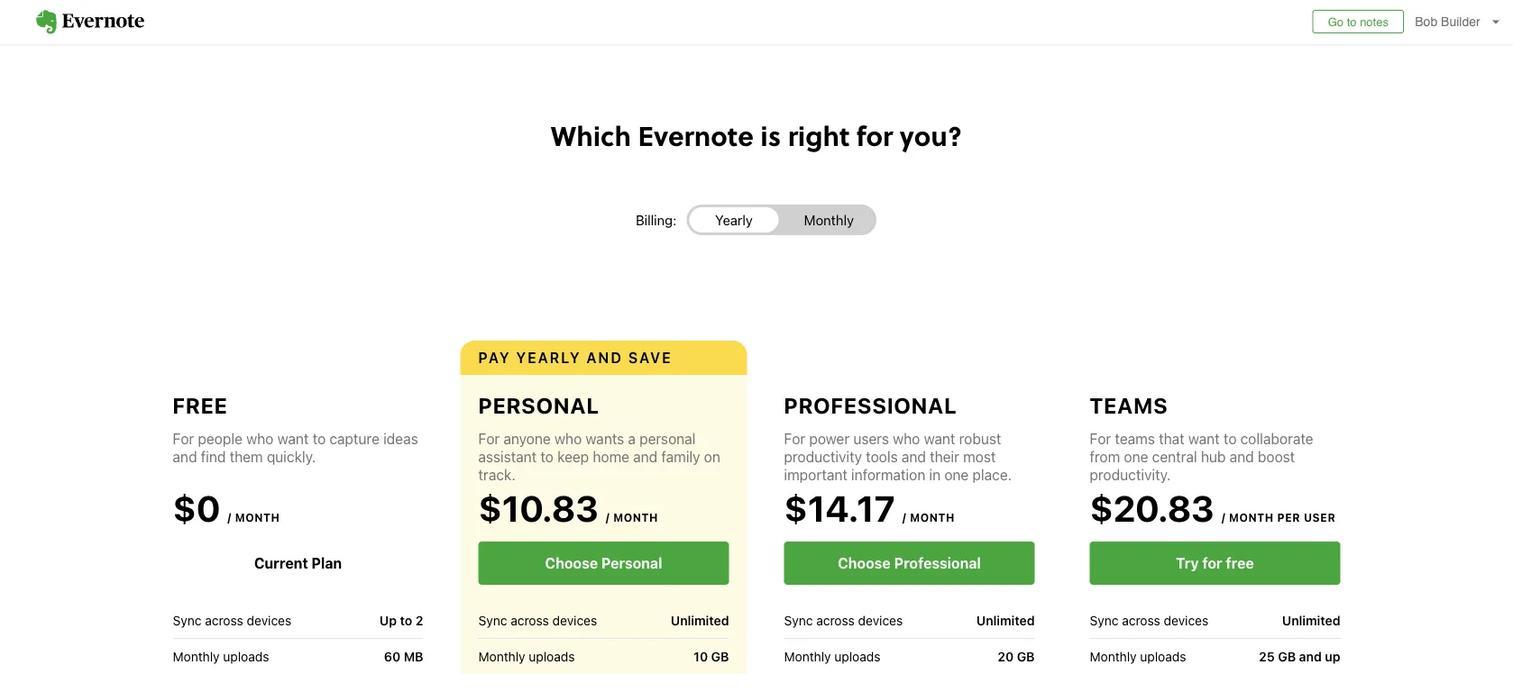Task type: describe. For each thing, give the bounding box(es) containing it.
find
[[201, 449, 226, 466]]

a
[[628, 431, 636, 448]]

who inside for power users who want robust productivity tools and their most important information in one place.
[[893, 431, 920, 448]]

for inside button
[[1203, 555, 1223, 572]]

for teams that want to collaborate from one central hub and boost productivity.
[[1090, 431, 1314, 484]]

teams
[[1090, 393, 1168, 418]]

$14.17
[[784, 487, 895, 530]]

productivity.
[[1090, 467, 1171, 484]]

free
[[173, 393, 228, 418]]

for power users who want robust productivity tools and their most important information in one place.
[[784, 431, 1012, 484]]

billing:
[[636, 212, 677, 228]]

free
[[1226, 555, 1254, 572]]

wants
[[586, 431, 624, 448]]

robust
[[959, 431, 1001, 448]]

want inside for power users who want robust productivity tools and their most important information in one place.
[[924, 431, 955, 448]]

who for personal
[[555, 431, 582, 448]]

notes
[[1360, 15, 1389, 28]]

choose professional
[[838, 555, 981, 572]]

one inside for power users who want robust productivity tools and their most important information in one place.
[[945, 467, 969, 484]]

try for free button
[[1090, 542, 1341, 585]]

10 gb
[[694, 650, 729, 664]]

evernote link
[[18, 0, 162, 44]]

one inside "for teams that want to collaborate from one central hub and boost productivity."
[[1124, 449, 1148, 466]]

mb
[[404, 650, 423, 664]]

boost
[[1258, 449, 1295, 466]]

pay yearly and save
[[478, 349, 672, 367]]

family
[[661, 449, 700, 466]]

$10.83
[[478, 487, 599, 530]]

0 vertical spatial for
[[857, 116, 893, 154]]

uploads for 60 mb
[[223, 649, 269, 664]]

home
[[593, 449, 629, 466]]

sync across devices for 25
[[1090, 613, 1209, 628]]

to inside for anyone who wants a personal assistant to keep home and family on track.
[[540, 449, 554, 466]]

$0
[[173, 487, 220, 530]]

10
[[694, 650, 708, 664]]

anyone
[[504, 431, 551, 448]]

month for $14.17
[[910, 511, 955, 524]]

from
[[1090, 449, 1120, 466]]

25
[[1259, 650, 1275, 664]]

$20.83
[[1090, 487, 1214, 530]]

bob builder
[[1415, 14, 1480, 29]]

them
[[230, 449, 263, 466]]

devices for 25 gb and up
[[1164, 613, 1209, 628]]

and inside for people who want to capture ideas and find them quickly.
[[173, 449, 197, 466]]

and left up
[[1299, 650, 1322, 664]]

save
[[628, 349, 672, 367]]

which evernote is right for you?
[[551, 116, 962, 154]]

month for $10.83
[[613, 511, 658, 524]]

gb for 10
[[711, 650, 729, 664]]

uploads for 20 gb
[[835, 649, 881, 664]]

and inside for power users who want robust productivity tools and their most important information in one place.
[[902, 449, 926, 466]]

choose professional button
[[784, 542, 1035, 585]]

up
[[380, 613, 397, 628]]

sync across devices for 60
[[173, 613, 291, 628]]

/ for $14.17
[[903, 511, 907, 524]]

/ for $0
[[228, 511, 232, 524]]

60 mb
[[384, 650, 423, 664]]

on
[[704, 449, 720, 466]]

capture
[[329, 431, 380, 448]]

up to 2
[[380, 613, 423, 628]]

monthly for 25 gb and up
[[1090, 649, 1137, 664]]

personal
[[601, 555, 662, 572]]

60
[[384, 650, 401, 664]]

to inside for people who want to capture ideas and find them quickly.
[[313, 431, 326, 448]]

to left 2 on the left bottom
[[400, 613, 412, 628]]

user
[[1304, 511, 1336, 524]]

to inside "for teams that want to collaborate from one central hub and boost productivity."
[[1224, 431, 1237, 448]]

choose for choose professional
[[838, 555, 891, 572]]

2
[[416, 613, 423, 628]]

20 gb
[[998, 650, 1035, 664]]

uploads for 10 gb
[[529, 649, 575, 664]]

and
[[587, 349, 623, 367]]

which
[[551, 116, 631, 154]]

place.
[[973, 467, 1012, 484]]

for people who want to capture ideas and find them quickly.
[[173, 431, 418, 466]]

want for free
[[277, 431, 309, 448]]

for for teams
[[1090, 431, 1111, 448]]

up
[[1325, 650, 1341, 664]]

across for 20
[[816, 613, 855, 628]]

current plan
[[254, 555, 342, 572]]

personal
[[478, 393, 599, 418]]

go to notes link
[[1313, 10, 1404, 33]]

evernote image
[[18, 10, 162, 34]]

bob builder link
[[1411, 0, 1513, 44]]

professional
[[894, 555, 981, 572]]

for for free
[[173, 431, 194, 448]]

devices for 60 mb
[[247, 613, 291, 628]]

for for personal
[[478, 431, 500, 448]]

hub
[[1201, 449, 1226, 466]]

their
[[930, 449, 959, 466]]

per
[[1277, 511, 1301, 524]]

for anyone who wants a personal assistant to keep home and family on track.
[[478, 431, 720, 484]]

month for $20.83
[[1229, 511, 1274, 524]]

try
[[1176, 555, 1199, 572]]

sync for 25 gb and up
[[1090, 613, 1119, 628]]

bob
[[1415, 14, 1438, 29]]

tools
[[866, 449, 898, 466]]

pay
[[478, 349, 511, 367]]

current plan button
[[173, 542, 423, 585]]

for for professional
[[784, 431, 806, 448]]

to right go
[[1347, 15, 1357, 28]]

$14.17 / month
[[784, 487, 955, 530]]

unlimited for 25 gb and up
[[1282, 613, 1341, 628]]

right
[[788, 116, 850, 154]]



Task type: locate. For each thing, give the bounding box(es) containing it.
1 month from the left
[[235, 511, 280, 524]]

who for free
[[246, 431, 274, 448]]

1 horizontal spatial for
[[1203, 555, 1223, 572]]

month inside $20.83 / month per user
[[1229, 511, 1274, 524]]

2 who from the left
[[555, 431, 582, 448]]

1 unlimited from the left
[[671, 613, 729, 628]]

who up them
[[246, 431, 274, 448]]

choose
[[545, 555, 598, 572], [838, 555, 891, 572]]

to
[[1347, 15, 1357, 28], [313, 431, 326, 448], [1224, 431, 1237, 448], [540, 449, 554, 466], [400, 613, 412, 628]]

in
[[929, 467, 941, 484]]

choose down $14.17 / month
[[838, 555, 891, 572]]

1 / from the left
[[228, 511, 232, 524]]

2 horizontal spatial gb
[[1278, 650, 1296, 664]]

$20.83 / month per user
[[1090, 487, 1336, 530]]

month down in
[[910, 511, 955, 524]]

monthly for 60 mb
[[173, 649, 220, 664]]

0 vertical spatial one
[[1124, 449, 1148, 466]]

month inside $14.17 / month
[[910, 511, 955, 524]]

uploads
[[223, 649, 269, 664], [529, 649, 575, 664], [835, 649, 881, 664], [1140, 649, 1186, 664]]

collaborate
[[1241, 431, 1314, 448]]

track.
[[478, 467, 516, 484]]

one down teams
[[1124, 449, 1148, 466]]

one
[[1124, 449, 1148, 466], [945, 467, 969, 484]]

unlimited up 10
[[671, 613, 729, 628]]

monthly
[[804, 212, 854, 228], [173, 649, 220, 664], [478, 649, 525, 664], [784, 649, 831, 664], [1090, 649, 1137, 664]]

3 unlimited from the left
[[1282, 613, 1341, 628]]

keep
[[557, 449, 589, 466]]

for right right
[[857, 116, 893, 154]]

1 horizontal spatial unlimited
[[977, 613, 1035, 628]]

power
[[809, 431, 850, 448]]

current
[[254, 555, 308, 572]]

month for $0
[[235, 511, 280, 524]]

gb right 25
[[1278, 650, 1296, 664]]

0 horizontal spatial one
[[945, 467, 969, 484]]

2 want from the left
[[924, 431, 955, 448]]

devices
[[247, 613, 291, 628], [552, 613, 597, 628], [858, 613, 903, 628], [1164, 613, 1209, 628]]

month up the personal
[[613, 511, 658, 524]]

monthly uploads
[[173, 649, 269, 664], [478, 649, 575, 664], [784, 649, 881, 664], [1090, 649, 1186, 664]]

2 / from the left
[[606, 511, 610, 524]]

2 sync from the left
[[478, 613, 507, 628]]

quickly.
[[267, 449, 316, 466]]

want
[[277, 431, 309, 448], [924, 431, 955, 448], [1188, 431, 1220, 448]]

25 gb and up
[[1259, 650, 1341, 664]]

4 sync across devices from the left
[[1090, 613, 1209, 628]]

for
[[173, 431, 194, 448], [478, 431, 500, 448], [784, 431, 806, 448], [1090, 431, 1111, 448]]

0 horizontal spatial who
[[246, 431, 274, 448]]

4 devices from the left
[[1164, 613, 1209, 628]]

for up from
[[1090, 431, 1111, 448]]

important
[[784, 467, 848, 484]]

/ inside $20.83 / month per user
[[1222, 511, 1226, 524]]

2 choose from the left
[[838, 555, 891, 572]]

1 uploads from the left
[[223, 649, 269, 664]]

3 across from the left
[[816, 613, 855, 628]]

3 uploads from the left
[[835, 649, 881, 664]]

4 month from the left
[[1229, 511, 1274, 524]]

2 horizontal spatial who
[[893, 431, 920, 448]]

4 uploads from the left
[[1140, 649, 1186, 664]]

unlimited for 10 gb
[[671, 613, 729, 628]]

1 monthly uploads from the left
[[173, 649, 269, 664]]

ideas
[[383, 431, 418, 448]]

2 unlimited from the left
[[977, 613, 1035, 628]]

1 gb from the left
[[711, 650, 729, 664]]

sync across devices down current
[[173, 613, 291, 628]]

2 monthly uploads from the left
[[478, 649, 575, 664]]

sync across devices down choose professional
[[784, 613, 903, 628]]

2 devices from the left
[[552, 613, 597, 628]]

choose personal button
[[478, 542, 729, 585]]

devices down choose professional
[[858, 613, 903, 628]]

monthly uploads for 60 mb
[[173, 649, 269, 664]]

who up the tools
[[893, 431, 920, 448]]

across for 60
[[205, 613, 243, 628]]

3 / from the left
[[903, 511, 907, 524]]

for right try
[[1203, 555, 1223, 572]]

and inside "for teams that want to collaborate from one central hub and boost productivity."
[[1230, 449, 1254, 466]]

1 devices from the left
[[247, 613, 291, 628]]

central
[[1152, 449, 1197, 466]]

month inside $10.83 / month
[[613, 511, 658, 524]]

1 sync across devices from the left
[[173, 613, 291, 628]]

3 devices from the left
[[858, 613, 903, 628]]

1 vertical spatial for
[[1203, 555, 1223, 572]]

1 want from the left
[[277, 431, 309, 448]]

3 month from the left
[[910, 511, 955, 524]]

choose down $10.83 / month
[[545, 555, 598, 572]]

4 across from the left
[[1122, 613, 1160, 628]]

0 horizontal spatial choose
[[545, 555, 598, 572]]

sync for 60 mb
[[173, 613, 201, 628]]

2 sync across devices from the left
[[478, 613, 597, 628]]

2 gb from the left
[[1017, 650, 1035, 664]]

/ right $0
[[228, 511, 232, 524]]

choose for choose personal
[[545, 555, 598, 572]]

2 horizontal spatial want
[[1188, 431, 1220, 448]]

3 who from the left
[[893, 431, 920, 448]]

monthly uploads for 10 gb
[[478, 649, 575, 664]]

and
[[173, 449, 197, 466], [633, 449, 658, 466], [902, 449, 926, 466], [1230, 449, 1254, 466], [1299, 650, 1322, 664]]

gb for 20
[[1017, 650, 1035, 664]]

/ for $20.83
[[1222, 511, 1226, 524]]

gb right "20" at the right of the page
[[1017, 650, 1035, 664]]

/
[[228, 511, 232, 524], [606, 511, 610, 524], [903, 511, 907, 524], [1222, 511, 1226, 524]]

$10.83 / month
[[478, 487, 658, 530]]

want up their
[[924, 431, 955, 448]]

sync for 10 gb
[[478, 613, 507, 628]]

1 sync from the left
[[173, 613, 201, 628]]

for left 'people'
[[173, 431, 194, 448]]

devices down current
[[247, 613, 291, 628]]

1 horizontal spatial gb
[[1017, 650, 1035, 664]]

personal
[[639, 431, 696, 448]]

1 horizontal spatial want
[[924, 431, 955, 448]]

choose personal
[[545, 555, 662, 572]]

4 for from the left
[[1090, 431, 1111, 448]]

sync across devices down try
[[1090, 613, 1209, 628]]

and left their
[[902, 449, 926, 466]]

monthly for 20 gb
[[784, 649, 831, 664]]

yearly
[[715, 212, 753, 228]]

20
[[998, 650, 1014, 664]]

2 month from the left
[[613, 511, 658, 524]]

and down the a
[[633, 449, 658, 466]]

for inside for power users who want robust productivity tools and their most important information in one place.
[[784, 431, 806, 448]]

for
[[857, 116, 893, 154], [1203, 555, 1223, 572]]

assistant
[[478, 449, 537, 466]]

sync
[[173, 613, 201, 628], [478, 613, 507, 628], [784, 613, 813, 628], [1090, 613, 1119, 628]]

1 choose from the left
[[545, 555, 598, 572]]

most
[[963, 449, 996, 466]]

and right hub
[[1230, 449, 1254, 466]]

go to notes
[[1328, 15, 1389, 28]]

month
[[235, 511, 280, 524], [613, 511, 658, 524], [910, 511, 955, 524], [1229, 511, 1274, 524]]

plan
[[312, 555, 342, 572]]

sync across devices down 'choose personal'
[[478, 613, 597, 628]]

2 horizontal spatial unlimited
[[1282, 613, 1341, 628]]

to up quickly.
[[313, 431, 326, 448]]

go
[[1328, 15, 1344, 28]]

3 sync across devices from the left
[[784, 613, 903, 628]]

users
[[853, 431, 889, 448]]

1 for from the left
[[173, 431, 194, 448]]

/ up try for free button
[[1222, 511, 1226, 524]]

devices down try
[[1164, 613, 1209, 628]]

2 across from the left
[[511, 613, 549, 628]]

0 horizontal spatial gb
[[711, 650, 729, 664]]

1 across from the left
[[205, 613, 243, 628]]

3 monthly uploads from the left
[[784, 649, 881, 664]]

devices for 10 gb
[[552, 613, 597, 628]]

information
[[851, 467, 926, 484]]

want up quickly.
[[277, 431, 309, 448]]

month left per at right
[[1229, 511, 1274, 524]]

gb right 10
[[711, 650, 729, 664]]

1 horizontal spatial choose
[[838, 555, 891, 572]]

to left keep
[[540, 449, 554, 466]]

and inside for anyone who wants a personal assistant to keep home and family on track.
[[633, 449, 658, 466]]

productivity
[[784, 449, 862, 466]]

you?
[[900, 116, 962, 154]]

monthly uploads for 20 gb
[[784, 649, 881, 664]]

/ inside $0 / month
[[228, 511, 232, 524]]

/ for $10.83
[[606, 511, 610, 524]]

want inside "for teams that want to collaborate from one central hub and boost productivity."
[[1188, 431, 1220, 448]]

/ up choose personal button
[[606, 511, 610, 524]]

/ inside $14.17 / month
[[903, 511, 907, 524]]

3 for from the left
[[784, 431, 806, 448]]

who
[[246, 431, 274, 448], [555, 431, 582, 448], [893, 431, 920, 448]]

/ inside $10.83 / month
[[606, 511, 610, 524]]

for inside for anyone who wants a personal assistant to keep home and family on track.
[[478, 431, 500, 448]]

who inside for people who want to capture ideas and find them quickly.
[[246, 431, 274, 448]]

monthly for 10 gb
[[478, 649, 525, 664]]

1 vertical spatial one
[[945, 467, 969, 484]]

devices down 'choose personal'
[[552, 613, 597, 628]]

2 for from the left
[[478, 431, 500, 448]]

4 / from the left
[[1222, 511, 1226, 524]]

2 uploads from the left
[[529, 649, 575, 664]]

people
[[198, 431, 242, 448]]

across
[[205, 613, 243, 628], [511, 613, 549, 628], [816, 613, 855, 628], [1122, 613, 1160, 628]]

month inside $0 / month
[[235, 511, 280, 524]]

one right in
[[945, 467, 969, 484]]

and left find
[[173, 449, 197, 466]]

3 gb from the left
[[1278, 650, 1296, 664]]

gb
[[711, 650, 729, 664], [1017, 650, 1035, 664], [1278, 650, 1296, 664]]

unlimited up "20" at the right of the page
[[977, 613, 1035, 628]]

is
[[760, 116, 781, 154]]

unlimited
[[671, 613, 729, 628], [977, 613, 1035, 628], [1282, 613, 1341, 628]]

$0 / month
[[173, 487, 280, 530]]

unlimited for 20 gb
[[977, 613, 1035, 628]]

for up productivity
[[784, 431, 806, 448]]

to up hub
[[1224, 431, 1237, 448]]

professional
[[784, 393, 957, 418]]

gb for 25
[[1278, 650, 1296, 664]]

teams
[[1115, 431, 1155, 448]]

who up keep
[[555, 431, 582, 448]]

sync across devices for 10
[[478, 613, 597, 628]]

1 who from the left
[[246, 431, 274, 448]]

sync for 20 gb
[[784, 613, 813, 628]]

across for 25
[[1122, 613, 1160, 628]]

devices for 20 gb
[[858, 613, 903, 628]]

unlimited up 25 gb and up
[[1282, 613, 1341, 628]]

want for teams
[[1188, 431, 1220, 448]]

4 monthly uploads from the left
[[1090, 649, 1186, 664]]

0 horizontal spatial for
[[857, 116, 893, 154]]

0 horizontal spatial unlimited
[[671, 613, 729, 628]]

across for 10
[[511, 613, 549, 628]]

who inside for anyone who wants a personal assistant to keep home and family on track.
[[555, 431, 582, 448]]

for inside "for teams that want to collaborate from one central hub and boost productivity."
[[1090, 431, 1111, 448]]

for up assistant
[[478, 431, 500, 448]]

want up hub
[[1188, 431, 1220, 448]]

0 horizontal spatial want
[[277, 431, 309, 448]]

that
[[1159, 431, 1185, 448]]

uploads for 25 gb and up
[[1140, 649, 1186, 664]]

month up current
[[235, 511, 280, 524]]

/ down 'information'
[[903, 511, 907, 524]]

want inside for people who want to capture ideas and find them quickly.
[[277, 431, 309, 448]]

evernote
[[638, 116, 754, 154]]

1 horizontal spatial one
[[1124, 449, 1148, 466]]

sync across devices
[[173, 613, 291, 628], [478, 613, 597, 628], [784, 613, 903, 628], [1090, 613, 1209, 628]]

4 sync from the left
[[1090, 613, 1119, 628]]

monthly uploads for 25 gb and up
[[1090, 649, 1186, 664]]

yearly
[[516, 349, 581, 367]]

for inside for people who want to capture ideas and find them quickly.
[[173, 431, 194, 448]]

3 want from the left
[[1188, 431, 1220, 448]]

1 horizontal spatial who
[[555, 431, 582, 448]]

3 sync from the left
[[784, 613, 813, 628]]

sync across devices for 20
[[784, 613, 903, 628]]



Task type: vqa. For each thing, say whether or not it's contained in the screenshot.


